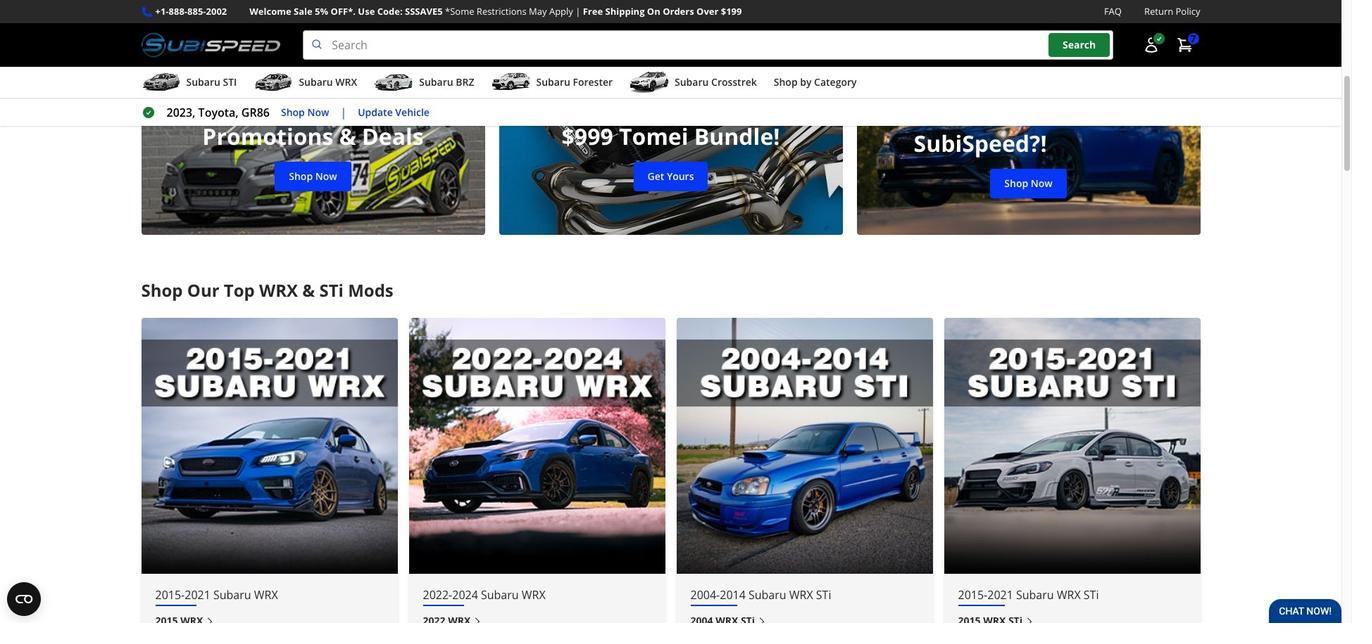 Task type: locate. For each thing, give the bounding box(es) containing it.
coilovers image
[[499, 20, 843, 235]]

2015-21 wrx mods image
[[141, 318, 398, 575]]

2015-2021 wrx sti aftermarket parts image
[[944, 318, 1200, 575]]

subispeed logo image
[[141, 30, 280, 60]]

search input field
[[303, 30, 1113, 60]]

wrx sti mods image
[[676, 318, 933, 575]]

2022-2024 wrx mods image
[[409, 318, 665, 575]]



Task type: vqa. For each thing, say whether or not it's contained in the screenshot.
deals image
yes



Task type: describe. For each thing, give the bounding box(es) containing it.
a subaru wrx thumbnail image image
[[254, 72, 293, 93]]

earn rewards image
[[857, 20, 1200, 235]]

button image
[[1143, 37, 1160, 54]]

open widget image
[[7, 583, 41, 617]]

a subaru brz thumbnail image image
[[374, 72, 414, 93]]

a subaru forester thumbnail image image
[[491, 72, 531, 93]]

deals image
[[141, 20, 485, 235]]

a subaru crosstrek thumbnail image image
[[630, 72, 669, 93]]

a subaru sti thumbnail image image
[[141, 72, 181, 93]]



